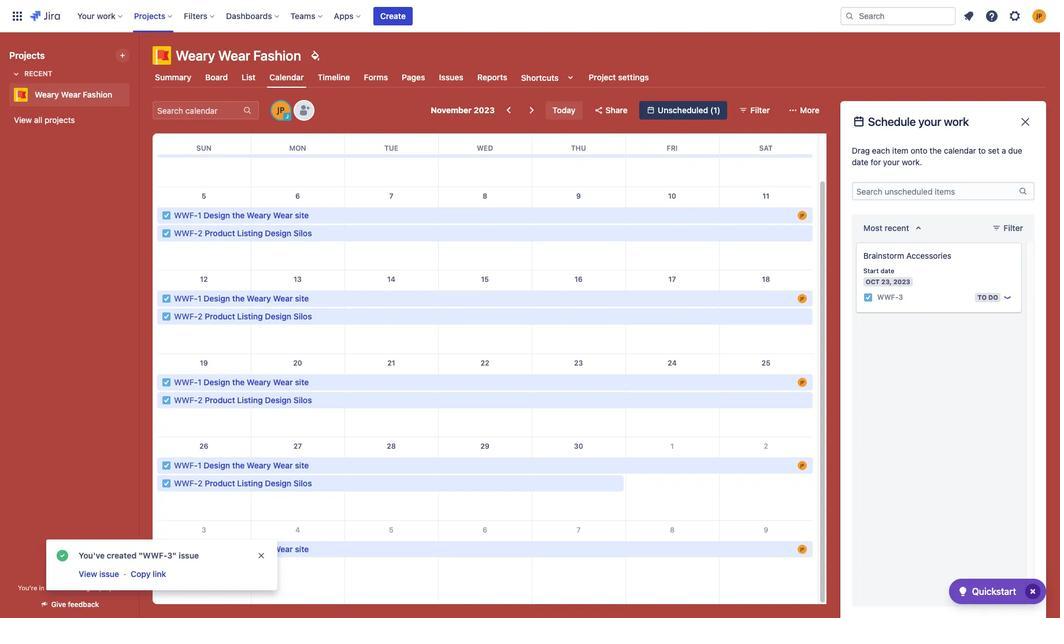 Task type: vqa. For each thing, say whether or not it's contained in the screenshot.
5th row from the bottom of the grid containing WWF-1
yes



Task type: describe. For each thing, give the bounding box(es) containing it.
projects
[[45, 115, 75, 125]]

board link
[[203, 67, 230, 88]]

29
[[480, 442, 489, 451]]

share button
[[587, 101, 635, 120]]

thu
[[571, 144, 586, 153]]

view issue link
[[77, 568, 120, 581]]

dashboards button
[[223, 7, 284, 25]]

2 for 5
[[198, 228, 203, 238]]

your work button
[[74, 7, 127, 25]]

Search unscheduled items text field
[[853, 183, 1017, 199]]

give feedback
[[51, 601, 99, 609]]

24 link
[[663, 354, 681, 373]]

tab list containing calendar
[[146, 67, 1053, 88]]

previous month image
[[502, 103, 516, 117]]

site for 27
[[295, 461, 309, 471]]

1 horizontal spatial 8 link
[[663, 521, 681, 540]]

sat
[[759, 144, 773, 153]]

add to starred image
[[126, 88, 140, 102]]

due
[[1008, 146, 1022, 155]]

26 link
[[195, 438, 213, 456]]

board
[[205, 72, 228, 82]]

30 link
[[569, 438, 588, 456]]

2023 inside start date oct 23, 2023
[[893, 278, 910, 285]]

Search calendar text field
[[154, 102, 242, 118]]

1 horizontal spatial 7 link
[[569, 521, 588, 540]]

wwf-1 design the weary wear site for 12
[[174, 294, 309, 304]]

ascending image
[[912, 221, 925, 235]]

filters
[[184, 11, 208, 21]]

listing for 5
[[237, 228, 263, 238]]

1 horizontal spatial fashion
[[253, 47, 301, 64]]

18 link
[[757, 271, 775, 289]]

pages link
[[400, 67, 427, 88]]

12 link
[[195, 271, 213, 289]]

brainstorm accessories
[[863, 251, 951, 261]]

notifications image
[[962, 9, 976, 23]]

most recent button
[[856, 219, 932, 238]]

appswitcher icon image
[[10, 9, 24, 23]]

primary element
[[7, 0, 840, 32]]

list
[[242, 72, 256, 82]]

view for view all projects
[[14, 115, 32, 125]]

feedback
[[68, 601, 99, 609]]

wwf-2 product listing design silos for 5
[[174, 228, 312, 238]]

7 row from the top
[[157, 521, 813, 604]]

row containing sun
[[157, 134, 813, 155]]

for
[[871, 157, 881, 167]]

november
[[431, 105, 472, 115]]

0 horizontal spatial 2023
[[474, 105, 495, 115]]

wwf-1 design the weary wear site for 19
[[174, 377, 309, 387]]

site for 6
[[295, 210, 309, 220]]

mon
[[289, 144, 306, 153]]

0 horizontal spatial 8
[[483, 192, 487, 201]]

6 wwf-1 design the weary wear site from the top
[[174, 544, 309, 554]]

filters button
[[180, 7, 219, 25]]

0 vertical spatial 8 link
[[476, 187, 494, 206]]

all
[[34, 115, 42, 125]]

november 2023
[[431, 105, 495, 115]]

fri
[[667, 144, 678, 153]]

date inside start date oct 23, 2023
[[881, 267, 894, 275]]

silos for 6
[[294, 228, 312, 238]]

product for 12
[[205, 312, 235, 322]]

to do
[[978, 293, 998, 301]]

your work
[[77, 11, 115, 21]]

3 link
[[195, 521, 213, 540]]

brainstorm
[[863, 251, 904, 261]]

1 horizontal spatial weary wear fashion
[[176, 47, 301, 64]]

29 link
[[476, 438, 494, 456]]

2 link
[[757, 438, 775, 456]]

0 horizontal spatial weary wear fashion
[[35, 90, 112, 99]]

silos for 13
[[294, 312, 312, 322]]

17
[[668, 275, 676, 284]]

0 horizontal spatial issue
[[99, 569, 119, 579]]

quickstart
[[972, 587, 1016, 597]]

28
[[387, 442, 396, 451]]

1 link
[[663, 438, 681, 456]]

you've
[[79, 551, 105, 561]]

quickstart button
[[949, 579, 1046, 605]]

calendar
[[944, 146, 976, 155]]

to
[[978, 146, 986, 155]]

unscheduled (1)
[[658, 105, 720, 115]]

check image
[[956, 585, 970, 599]]

wwf-3
[[877, 293, 903, 302]]

18
[[762, 275, 770, 284]]

the inside drag each item onto the calendar to set a due date for your work.
[[930, 146, 942, 155]]

project settings link
[[586, 67, 651, 88]]

copy link button
[[130, 568, 167, 581]]

set background color image
[[308, 49, 322, 62]]

view issue
[[79, 569, 119, 579]]

0 horizontal spatial 6 link
[[288, 187, 307, 206]]

schedule
[[868, 115, 916, 128]]

filter for left filter "button"
[[750, 105, 770, 115]]

2 for 19
[[198, 395, 203, 405]]

today
[[553, 105, 575, 115]]

0 vertical spatial 9 link
[[569, 187, 588, 206]]

summary
[[155, 72, 191, 82]]

0 vertical spatial issue
[[179, 551, 199, 561]]

0 horizontal spatial 6
[[295, 192, 300, 201]]

wwf-2 product listing design silos for 12
[[174, 312, 312, 322]]

2 for 12
[[198, 312, 203, 322]]

copy link
[[131, 569, 166, 579]]

9 for top 9 link
[[576, 192, 581, 201]]

1 horizontal spatial filter button
[[985, 219, 1030, 238]]

collapse recent projects image
[[9, 67, 23, 81]]

13
[[294, 275, 302, 284]]

11
[[763, 192, 769, 201]]

19 link
[[195, 354, 213, 373]]

5 row from the top
[[157, 354, 813, 437]]

13 link
[[288, 271, 307, 289]]

5 for leftmost 5 link
[[202, 192, 206, 201]]

managed
[[70, 584, 98, 592]]

pages
[[402, 72, 425, 82]]

to
[[978, 293, 987, 301]]

drag
[[852, 146, 870, 155]]

listing for 19
[[237, 395, 263, 405]]

timeline link
[[315, 67, 352, 88]]

most recent
[[863, 223, 909, 233]]

list link
[[239, 67, 258, 88]]

shortcuts
[[521, 73, 559, 82]]

mon link
[[287, 134, 308, 154]]

apps
[[334, 11, 354, 21]]

1 vertical spatial 6 link
[[476, 521, 494, 540]]

19
[[200, 359, 208, 368]]

forms
[[364, 72, 388, 82]]

6 row from the top
[[157, 437, 813, 521]]

1 product from the top
[[205, 145, 235, 154]]

"wwf-
[[139, 551, 167, 561]]

3 row from the top
[[157, 187, 813, 270]]

low image
[[1003, 293, 1012, 302]]

you're
[[18, 584, 37, 592]]

30
[[574, 442, 583, 451]]

start
[[863, 267, 879, 275]]

start date oct 23, 2023
[[863, 267, 910, 285]]

1 vertical spatial a
[[46, 584, 50, 592]]

share
[[606, 105, 628, 115]]

drag each item onto the calendar to set a due date for your work.
[[852, 146, 1022, 167]]

tue link
[[382, 134, 401, 154]]

thu link
[[569, 134, 588, 154]]

3 inside wwf-3 link
[[898, 293, 903, 302]]

4 row from the top
[[157, 270, 813, 354]]



Task type: locate. For each thing, give the bounding box(es) containing it.
your profile and settings image
[[1032, 9, 1046, 23]]

1 horizontal spatial 2023
[[893, 278, 910, 285]]

0 horizontal spatial 5
[[202, 192, 206, 201]]

wwf-1 design the weary wear site for 5
[[174, 210, 309, 220]]

7 for 7 link to the right
[[577, 526, 581, 534]]

issue right "3""
[[179, 551, 199, 561]]

5 listing from the top
[[237, 479, 263, 489]]

created
[[107, 551, 137, 561]]

listing for 26
[[237, 479, 263, 489]]

your inside drag each item onto the calendar to set a due date for your work.
[[883, 157, 900, 167]]

17 link
[[663, 271, 681, 289]]

0 vertical spatial 3
[[898, 293, 903, 302]]

banner
[[0, 0, 1060, 32]]

0 horizontal spatial 9 link
[[569, 187, 588, 206]]

1 horizontal spatial a
[[1002, 146, 1006, 155]]

2 for 26
[[198, 479, 203, 489]]

5 wwf-2 product listing design silos from the top
[[174, 479, 312, 489]]

success image
[[55, 549, 69, 563]]

0 horizontal spatial 5 link
[[195, 187, 213, 206]]

1 vertical spatial 9
[[764, 526, 768, 534]]

0 horizontal spatial fashion
[[83, 90, 112, 99]]

issues link
[[437, 67, 466, 88]]

0 horizontal spatial view
[[14, 115, 32, 125]]

date inside drag each item onto the calendar to set a due date for your work.
[[852, 157, 868, 167]]

fashion left add to starred icon
[[83, 90, 112, 99]]

projects inside popup button
[[134, 11, 165, 21]]

fri link
[[664, 134, 680, 154]]

1 horizontal spatial 9 link
[[757, 521, 775, 540]]

view left all
[[14, 115, 32, 125]]

5 wwf-1 design the weary wear site from the top
[[174, 461, 309, 471]]

20
[[293, 359, 302, 368]]

0 horizontal spatial 7 link
[[382, 187, 401, 206]]

9 for bottom 9 link
[[764, 526, 768, 534]]

0 horizontal spatial your
[[883, 157, 900, 167]]

teams button
[[287, 7, 327, 25]]

0 horizontal spatial filter
[[750, 105, 770, 115]]

reports link
[[475, 67, 510, 88]]

0 horizontal spatial date
[[852, 157, 868, 167]]

product up 12
[[205, 228, 235, 238]]

onto
[[911, 146, 927, 155]]

row
[[157, 103, 813, 187], [157, 134, 813, 155], [157, 187, 813, 270], [157, 270, 813, 354], [157, 354, 813, 437], [157, 437, 813, 521], [157, 521, 813, 604]]

5 silos from the top
[[294, 479, 312, 489]]

sun
[[196, 144, 211, 153]]

filter
[[750, 105, 770, 115], [1004, 223, 1023, 233]]

more button
[[781, 101, 826, 120]]

3 listing from the top
[[237, 312, 263, 322]]

1 horizontal spatial 7
[[577, 526, 581, 534]]

1 wwf-1 design the weary wear site from the top
[[174, 127, 309, 136]]

1 vertical spatial filter
[[1004, 223, 1023, 233]]

1 vertical spatial fashion
[[83, 90, 112, 99]]

a right set
[[1002, 146, 1006, 155]]

product for 26
[[205, 479, 235, 489]]

silos down the 20 link
[[294, 395, 312, 405]]

7 for the leftmost 7 link
[[389, 192, 393, 201]]

2 listing from the top
[[237, 228, 263, 238]]

work.
[[902, 157, 922, 167]]

dismiss image
[[257, 551, 266, 561]]

0 vertical spatial work
[[97, 11, 115, 21]]

in
[[39, 584, 44, 592]]

4 wwf-2 product listing design silos from the top
[[174, 395, 312, 405]]

more
[[800, 105, 819, 115]]

most
[[863, 223, 883, 233]]

Search field
[[840, 7, 956, 25]]

4
[[295, 526, 300, 534]]

1 vertical spatial 3
[[202, 526, 206, 534]]

0 horizontal spatial projects
[[9, 50, 45, 61]]

projects up recent
[[9, 50, 45, 61]]

silos down 13 link
[[294, 312, 312, 322]]

2023 right 23,
[[893, 278, 910, 285]]

the
[[232, 127, 245, 136], [930, 146, 942, 155], [232, 210, 245, 220], [232, 294, 245, 304], [232, 377, 245, 387], [232, 461, 245, 471], [232, 544, 245, 554]]

work up calendar
[[944, 115, 969, 128]]

1 horizontal spatial your
[[919, 115, 941, 128]]

silos
[[294, 145, 312, 154], [294, 228, 312, 238], [294, 312, 312, 322], [294, 395, 312, 405], [294, 479, 312, 489]]

wwf-1 design the weary wear site for 26
[[174, 461, 309, 471]]

1 site from the top
[[295, 127, 309, 136]]

1 vertical spatial filter button
[[985, 219, 1030, 238]]

fashion
[[253, 47, 301, 64], [83, 90, 112, 99]]

4 product from the top
[[205, 395, 235, 405]]

0 vertical spatial 7 link
[[382, 187, 401, 206]]

timeline
[[318, 72, 350, 82]]

issues
[[439, 72, 463, 82]]

product down 26 link
[[205, 479, 235, 489]]

0 vertical spatial 6 link
[[288, 187, 307, 206]]

0 horizontal spatial filter button
[[732, 101, 777, 120]]

2 row from the top
[[157, 134, 813, 155]]

1 vertical spatial 6
[[483, 526, 487, 534]]

15 link
[[476, 271, 494, 289]]

date down drag
[[852, 157, 868, 167]]

1 wwf-2 product listing design silos from the top
[[174, 145, 312, 154]]

16
[[575, 275, 583, 284]]

banner containing your work
[[0, 0, 1060, 32]]

sun link
[[194, 134, 214, 154]]

your down item
[[883, 157, 900, 167]]

3"
[[167, 551, 177, 561]]

view all projects
[[14, 115, 75, 125]]

filter for right filter "button"
[[1004, 223, 1023, 233]]

unscheduled
[[658, 105, 708, 115]]

1 horizontal spatial 6 link
[[476, 521, 494, 540]]

grid containing wwf-1
[[157, 82, 813, 604]]

(1)
[[710, 105, 720, 115]]

16 link
[[569, 271, 588, 289]]

jira image
[[30, 9, 60, 23], [30, 9, 60, 23]]

5 site from the top
[[295, 461, 309, 471]]

create project image
[[118, 51, 127, 60]]

work inside popup button
[[97, 11, 115, 21]]

add people image
[[297, 103, 311, 117]]

1 horizontal spatial issue
[[179, 551, 199, 561]]

1 vertical spatial projects
[[9, 50, 45, 61]]

27 link
[[288, 438, 307, 456]]

0 horizontal spatial 8 link
[[476, 187, 494, 206]]

silos up 13
[[294, 228, 312, 238]]

3
[[898, 293, 903, 302], [202, 526, 206, 534]]

task image
[[863, 293, 873, 302]]

accessories
[[906, 251, 951, 261]]

1 horizontal spatial date
[[881, 267, 894, 275]]

item
[[892, 146, 908, 155]]

0 vertical spatial 2023
[[474, 105, 495, 115]]

product down 12 link
[[205, 312, 235, 322]]

1 inside 1 link
[[671, 442, 674, 451]]

1 vertical spatial date
[[881, 267, 894, 275]]

do
[[988, 293, 998, 301]]

1 vertical spatial 5 link
[[382, 521, 401, 540]]

1 horizontal spatial view
[[79, 569, 97, 579]]

date up 23,
[[881, 267, 894, 275]]

dismiss quickstart image
[[1024, 583, 1042, 601]]

product for 5
[[205, 228, 235, 238]]

view up managed
[[79, 569, 97, 579]]

7 link
[[382, 187, 401, 206], [569, 521, 588, 540]]

0 vertical spatial weary wear fashion
[[176, 47, 301, 64]]

shortcuts button
[[519, 67, 579, 88]]

unscheduled (1) button
[[639, 101, 727, 120]]

settings image
[[1008, 9, 1022, 23]]

product for 19
[[205, 395, 235, 405]]

3 inside the 3 link
[[202, 526, 206, 534]]

silos for 20
[[294, 395, 312, 405]]

recent
[[24, 69, 52, 78]]

product down search calendar text box at top left
[[205, 145, 235, 154]]

2 site from the top
[[295, 210, 309, 220]]

1 horizontal spatial 5
[[389, 526, 394, 534]]

2 product from the top
[[205, 228, 235, 238]]

issue
[[179, 551, 199, 561], [99, 569, 119, 579]]

listing for 12
[[237, 312, 263, 322]]

0 vertical spatial 6
[[295, 192, 300, 201]]

0 vertical spatial view
[[14, 115, 32, 125]]

wed
[[477, 144, 493, 153]]

9
[[576, 192, 581, 201], [764, 526, 768, 534]]

wwf-1 design the weary wear site
[[174, 127, 309, 136], [174, 210, 309, 220], [174, 294, 309, 304], [174, 377, 309, 387], [174, 461, 309, 471], [174, 544, 309, 554]]

your up onto
[[919, 115, 941, 128]]

view all projects link
[[9, 110, 129, 131]]

filter button
[[732, 101, 777, 120], [985, 219, 1030, 238]]

work right your on the top left of the page
[[97, 11, 115, 21]]

wwf-2 product listing design silos for 26
[[174, 479, 312, 489]]

0 vertical spatial filter button
[[732, 101, 777, 120]]

1 horizontal spatial 9
[[764, 526, 768, 534]]

4 site from the top
[[295, 377, 309, 387]]

1 vertical spatial 7
[[577, 526, 581, 534]]

close image
[[1018, 115, 1032, 129]]

1 vertical spatial 8 link
[[663, 521, 681, 540]]

1 horizontal spatial 5 link
[[382, 521, 401, 540]]

create
[[380, 11, 406, 21]]

1 vertical spatial 7 link
[[569, 521, 588, 540]]

3 wwf-1 design the weary wear site from the top
[[174, 294, 309, 304]]

work
[[97, 11, 115, 21], [944, 115, 969, 128]]

20 link
[[288, 354, 307, 373]]

1
[[198, 127, 201, 136], [198, 210, 201, 220], [198, 294, 201, 304], [198, 377, 201, 387], [671, 442, 674, 451], [198, 461, 201, 471], [198, 544, 201, 554]]

10 link
[[663, 187, 681, 206]]

fashion up calendar at the top left of page
[[253, 47, 301, 64]]

silos down 27 link
[[294, 479, 312, 489]]

3 wwf-2 product listing design silos from the top
[[174, 312, 312, 322]]

23,
[[881, 278, 892, 285]]

1 vertical spatial 2023
[[893, 278, 910, 285]]

0 horizontal spatial a
[[46, 584, 50, 592]]

1 listing from the top
[[237, 145, 263, 154]]

0 horizontal spatial 3
[[202, 526, 206, 534]]

0 horizontal spatial 7
[[389, 192, 393, 201]]

1 vertical spatial work
[[944, 115, 969, 128]]

projects button
[[130, 7, 177, 25]]

sidebar navigation image
[[126, 46, 151, 69]]

wed link
[[475, 134, 495, 154]]

unscheduled image
[[646, 106, 655, 115]]

1 row from the top
[[157, 103, 813, 187]]

0 vertical spatial 5
[[202, 192, 206, 201]]

24
[[668, 359, 677, 368]]

6 site from the top
[[295, 544, 309, 554]]

wwf-3 link
[[877, 293, 903, 302]]

silos down add people image
[[294, 145, 312, 154]]

silos for 27
[[294, 479, 312, 489]]

listing
[[237, 145, 263, 154], [237, 228, 263, 238], [237, 312, 263, 322], [237, 395, 263, 405], [237, 479, 263, 489]]

4 listing from the top
[[237, 395, 263, 405]]

0 vertical spatial 8
[[483, 192, 487, 201]]

a
[[1002, 146, 1006, 155], [46, 584, 50, 592]]

1 vertical spatial weary wear fashion
[[35, 90, 112, 99]]

site for 20
[[295, 377, 309, 387]]

0 vertical spatial fashion
[[253, 47, 301, 64]]

weary wear fashion up view all projects link
[[35, 90, 112, 99]]

apps button
[[330, 7, 365, 25]]

1 horizontal spatial 8
[[670, 526, 675, 534]]

2 wwf-2 product listing design silos from the top
[[174, 228, 312, 238]]

1 vertical spatial 8
[[670, 526, 675, 534]]

0 vertical spatial 7
[[389, 192, 393, 201]]

grid
[[157, 82, 813, 604]]

projects up sidebar navigation icon
[[134, 11, 165, 21]]

2 wwf-1 design the weary wear site from the top
[[174, 210, 309, 220]]

product down 19 link
[[205, 395, 235, 405]]

james peterson image
[[272, 101, 290, 120]]

wwf-2 product listing design silos for 19
[[174, 395, 312, 405]]

1 silos from the top
[[294, 145, 312, 154]]

0 vertical spatial a
[[1002, 146, 1006, 155]]

1 horizontal spatial filter
[[1004, 223, 1023, 233]]

view for view issue
[[79, 569, 97, 579]]

1 vertical spatial issue
[[99, 569, 119, 579]]

dashboards
[[226, 11, 272, 21]]

2 silos from the top
[[294, 228, 312, 238]]

weary wear fashion up list
[[176, 47, 301, 64]]

8
[[483, 192, 487, 201], [670, 526, 675, 534]]

1 vertical spatial 9 link
[[757, 521, 775, 540]]

0 vertical spatial projects
[[134, 11, 165, 21]]

project
[[589, 72, 616, 82]]

1 vertical spatial view
[[79, 569, 97, 579]]

5 for the bottom 5 link
[[389, 526, 394, 534]]

5 product from the top
[[205, 479, 235, 489]]

25
[[762, 359, 770, 368]]

1 horizontal spatial 6
[[483, 526, 487, 534]]

site for 13
[[295, 294, 309, 304]]

issue up project
[[99, 569, 119, 579]]

help image
[[985, 9, 999, 23]]

0 horizontal spatial work
[[97, 11, 115, 21]]

3 silos from the top
[[294, 312, 312, 322]]

6
[[295, 192, 300, 201], [483, 526, 487, 534]]

1 vertical spatial your
[[883, 157, 900, 167]]

0 horizontal spatial 9
[[576, 192, 581, 201]]

1 horizontal spatial projects
[[134, 11, 165, 21]]

copy
[[131, 569, 151, 579]]

27
[[293, 442, 302, 451]]

1 vertical spatial 5
[[389, 526, 394, 534]]

reports
[[477, 72, 507, 82]]

23 link
[[569, 354, 588, 373]]

search image
[[845, 11, 854, 21]]

teams
[[291, 11, 315, 21]]

a right in
[[46, 584, 50, 592]]

next month image
[[525, 103, 539, 117]]

4 silos from the top
[[294, 395, 312, 405]]

a inside drag each item onto the calendar to set a due date for your work.
[[1002, 146, 1006, 155]]

your
[[919, 115, 941, 128], [883, 157, 900, 167]]

0 vertical spatial 5 link
[[195, 187, 213, 206]]

14 link
[[382, 271, 401, 289]]

0 vertical spatial date
[[852, 157, 868, 167]]

give feedback button
[[33, 595, 106, 614]]

link
[[153, 569, 166, 579]]

oct
[[866, 278, 880, 285]]

2023 left previous month image at the left of page
[[474, 105, 495, 115]]

tab list
[[146, 67, 1053, 88]]

3 product from the top
[[205, 312, 235, 322]]

you've created "wwf-3" issue
[[79, 551, 199, 561]]

28 link
[[382, 438, 401, 456]]

0 vertical spatial your
[[919, 115, 941, 128]]

1 horizontal spatial work
[[944, 115, 969, 128]]

today button
[[546, 101, 582, 120]]

0 vertical spatial 9
[[576, 192, 581, 201]]

3 site from the top
[[295, 294, 309, 304]]

0 vertical spatial filter
[[750, 105, 770, 115]]

1 horizontal spatial 3
[[898, 293, 903, 302]]

4 wwf-1 design the weary wear site from the top
[[174, 377, 309, 387]]



